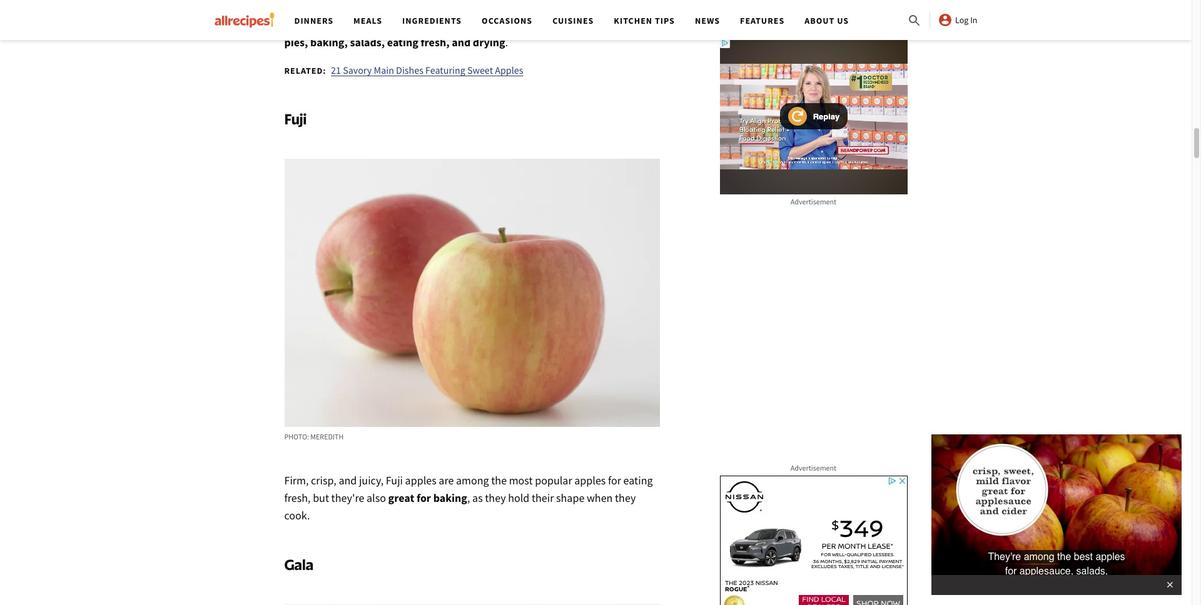 Task type: describe. For each thing, give the bounding box(es) containing it.
us
[[838, 15, 849, 26]]

navigation containing dinners
[[284, 0, 908, 40]]

baking
[[433, 491, 468, 505]]

log
[[956, 14, 969, 26]]

all-
[[449, 17, 465, 32]]

tips
[[655, 15, 675, 26]]

ingredients link
[[402, 15, 462, 26]]

dinners
[[294, 15, 334, 26]]

eating inside firm, crisp, and juicy, fuji apples are among the most popular apples for eating fresh, but they're also
[[624, 473, 653, 488]]

news
[[695, 15, 720, 26]]

news link
[[695, 15, 720, 26]]

cuisines link
[[553, 15, 594, 26]]

ingredients
[[402, 15, 462, 26]]

and inside firm, crisp, and juicy, fuji apples are among the most popular apples for eating fresh, but they're also
[[339, 473, 357, 488]]

hold
[[508, 491, 530, 505]]

about
[[805, 15, 835, 26]]

sweet
[[467, 64, 493, 76]]

fresh, inside firm, crisp, and juicy, fuji apples are among the most popular apples for eating fresh, but they're also
[[284, 491, 311, 505]]

mcintosh
[[420, 0, 463, 14]]

empire
[[375, 17, 409, 32]]

are inside empires are a cross between mcintosh and red delicious apples. firm-textured and sweet-tart, the empire is a fine
[[325, 0, 340, 14]]

about us link
[[805, 15, 849, 26]]

,
[[468, 491, 470, 505]]

empires
[[284, 0, 323, 14]]

is
[[411, 17, 419, 32]]

gala
[[284, 556, 314, 574]]

savory
[[343, 64, 372, 76]]

for inside all-purpose apple good for juice, sauce, pies, baking, salads, eating fresh, and drying
[[565, 17, 580, 32]]

1 they from the left
[[485, 491, 506, 505]]

1 horizontal spatial a
[[421, 17, 427, 32]]

meals link
[[354, 15, 382, 26]]

shape
[[556, 491, 585, 505]]

fuji inside firm, crisp, and juicy, fuji apples are among the most popular apples for eating fresh, but they're also
[[386, 473, 403, 488]]

occasions link
[[482, 15, 533, 26]]

apples
[[495, 64, 523, 76]]

firm, crisp, and juicy, fuji apples are among the most popular apples for eating fresh, but they're also
[[284, 473, 653, 505]]

featuring
[[426, 64, 465, 76]]

cross
[[350, 0, 375, 14]]

good
[[538, 17, 563, 32]]

tart,
[[335, 17, 355, 32]]

two fuji apples image
[[284, 159, 660, 427]]

and left red
[[466, 0, 484, 14]]

as
[[473, 491, 483, 505]]

baking,
[[310, 35, 348, 49]]

great
[[388, 491, 415, 505]]

also
[[367, 491, 386, 505]]

and inside all-purpose apple good for juice, sauce, pies, baking, salads, eating fresh, and drying
[[452, 35, 471, 49]]

are inside firm, crisp, and juicy, fuji apples are among the most popular apples for eating fresh, but they're also
[[439, 473, 454, 488]]

all-purpose apple good for juice, sauce, pies, baking, salads, eating fresh, and drying
[[284, 17, 643, 49]]

apples.
[[552, 0, 586, 14]]

textured
[[613, 0, 652, 14]]

2 apples from the left
[[575, 473, 606, 488]]

juicy,
[[359, 473, 384, 488]]

purpose
[[465, 17, 506, 32]]

most
[[509, 473, 533, 488]]

, as they hold their shape when they cook.
[[284, 491, 636, 523]]

and up pies,
[[284, 17, 303, 32]]

red
[[486, 0, 504, 14]]

pies,
[[284, 35, 308, 49]]

kitchen tips
[[614, 15, 675, 26]]

sweet-
[[305, 17, 335, 32]]

among
[[456, 473, 489, 488]]

firm-
[[588, 0, 613, 14]]

in
[[971, 14, 978, 26]]

about us
[[805, 15, 849, 26]]

1 advertisement region from the top
[[720, 38, 908, 195]]

features
[[740, 15, 785, 26]]

kitchen
[[614, 15, 653, 26]]



Task type: vqa. For each thing, say whether or not it's contained in the screenshot.
Con
no



Task type: locate. For each thing, give the bounding box(es) containing it.
popular
[[535, 473, 572, 488]]

21
[[331, 64, 341, 76]]

fresh, down fine
[[421, 35, 450, 49]]

1 vertical spatial advertisement region
[[720, 476, 908, 606]]

meals
[[354, 15, 382, 26]]

log in link
[[938, 13, 978, 28]]

they
[[485, 491, 506, 505], [615, 491, 636, 505]]

and up they're
[[339, 473, 357, 488]]

fresh, inside all-purpose apple good for juice, sauce, pies, baking, salads, eating fresh, and drying
[[421, 35, 450, 49]]

for right "great"
[[417, 491, 431, 505]]

when
[[587, 491, 613, 505]]

delicious
[[506, 0, 549, 14]]

drying
[[473, 35, 506, 49]]

the left most
[[491, 473, 507, 488]]

great for baking
[[388, 491, 468, 505]]

1 vertical spatial are
[[439, 473, 454, 488]]

for inside firm, crisp, and juicy, fuji apples are among the most popular apples for eating fresh, but they're also
[[608, 473, 622, 488]]

0 horizontal spatial the
[[357, 17, 373, 32]]

1 vertical spatial the
[[491, 473, 507, 488]]

1 horizontal spatial they
[[615, 491, 636, 505]]

the
[[357, 17, 373, 32], [491, 473, 507, 488]]

features link
[[740, 15, 785, 26]]

meredith
[[311, 432, 344, 442]]

apples up when
[[575, 473, 606, 488]]

0 vertical spatial a
[[342, 0, 348, 14]]

dishes
[[396, 64, 424, 76]]

0 horizontal spatial fuji
[[284, 110, 307, 127]]

0 horizontal spatial for
[[417, 491, 431, 505]]

fresh,
[[421, 35, 450, 49], [284, 491, 311, 505]]

sauce,
[[611, 17, 643, 32]]

juice,
[[582, 17, 609, 32]]

apples
[[405, 473, 437, 488], [575, 473, 606, 488]]

fuji
[[284, 110, 307, 127], [386, 473, 403, 488]]

firm,
[[284, 473, 309, 488]]

0 vertical spatial eating
[[387, 35, 419, 49]]

search image
[[908, 13, 923, 28]]

are up sweet-
[[325, 0, 340, 14]]

crisp,
[[311, 473, 337, 488]]

21 savory main dishes featuring sweet apples link
[[331, 64, 523, 76]]

fine
[[429, 17, 447, 32]]

eating
[[387, 35, 419, 49], [624, 473, 653, 488]]

the inside empires are a cross between mcintosh and red delicious apples. firm-textured and sweet-tart, the empire is a fine
[[357, 17, 373, 32]]

a
[[342, 0, 348, 14], [421, 17, 427, 32]]

navigation
[[284, 0, 908, 40]]

for up when
[[608, 473, 622, 488]]

1 horizontal spatial fresh,
[[421, 35, 450, 49]]

1 horizontal spatial are
[[439, 473, 454, 488]]

0 horizontal spatial a
[[342, 0, 348, 14]]

.
[[506, 35, 508, 49]]

their
[[532, 491, 554, 505]]

and
[[466, 0, 484, 14], [284, 17, 303, 32], [452, 35, 471, 49], [339, 473, 357, 488]]

apple
[[508, 17, 536, 32]]

0 horizontal spatial they
[[485, 491, 506, 505]]

2 horizontal spatial for
[[608, 473, 622, 488]]

the inside firm, crisp, and juicy, fuji apples are among the most popular apples for eating fresh, but they're also
[[491, 473, 507, 488]]

2 advertisement region from the top
[[720, 476, 908, 606]]

they right as at the bottom left
[[485, 491, 506, 505]]

0 vertical spatial are
[[325, 0, 340, 14]]

0 horizontal spatial are
[[325, 0, 340, 14]]

they're
[[331, 491, 364, 505]]

kitchen tips link
[[614, 15, 675, 26]]

a right is
[[421, 17, 427, 32]]

1 apples from the left
[[405, 473, 437, 488]]

0 vertical spatial advertisement region
[[720, 38, 908, 195]]

apples up great for baking
[[405, 473, 437, 488]]

main
[[374, 64, 394, 76]]

but
[[313, 491, 329, 505]]

between
[[377, 0, 418, 14]]

a left cross
[[342, 0, 348, 14]]

account image
[[938, 13, 953, 28]]

fresh, up cook.
[[284, 491, 311, 505]]

are up the baking
[[439, 473, 454, 488]]

0 vertical spatial the
[[357, 17, 373, 32]]

0 vertical spatial fuji
[[284, 110, 307, 127]]

they right when
[[615, 491, 636, 505]]

are
[[325, 0, 340, 14], [439, 473, 454, 488]]

dinners link
[[294, 15, 334, 26]]

cook.
[[284, 509, 310, 523]]

1 horizontal spatial fuji
[[386, 473, 403, 488]]

salads,
[[350, 35, 385, 49]]

1 horizontal spatial apples
[[575, 473, 606, 488]]

21 savory main dishes featuring sweet apples
[[331, 64, 523, 76]]

cuisines
[[553, 15, 594, 26]]

empires are a cross between mcintosh and red delicious apples. firm-textured and sweet-tart, the empire is a fine
[[284, 0, 652, 32]]

0 vertical spatial for
[[565, 17, 580, 32]]

1 vertical spatial fresh,
[[284, 491, 311, 505]]

1 vertical spatial fuji
[[386, 473, 403, 488]]

log in
[[956, 14, 978, 26]]

0 horizontal spatial eating
[[387, 35, 419, 49]]

1 horizontal spatial eating
[[624, 473, 653, 488]]

2 vertical spatial for
[[417, 491, 431, 505]]

1 vertical spatial for
[[608, 473, 622, 488]]

for down apples.
[[565, 17, 580, 32]]

0 vertical spatial fresh,
[[421, 35, 450, 49]]

occasions
[[482, 15, 533, 26]]

advertisement region
[[720, 38, 908, 195], [720, 476, 908, 606]]

0 horizontal spatial apples
[[405, 473, 437, 488]]

eating inside all-purpose apple good for juice, sauce, pies, baking, salads, eating fresh, and drying
[[387, 35, 419, 49]]

0 horizontal spatial fresh,
[[284, 491, 311, 505]]

and down "all-"
[[452, 35, 471, 49]]

2 they from the left
[[615, 491, 636, 505]]

for
[[565, 17, 580, 32], [608, 473, 622, 488], [417, 491, 431, 505]]

home image
[[214, 13, 274, 28]]

1 vertical spatial a
[[421, 17, 427, 32]]

1 horizontal spatial for
[[565, 17, 580, 32]]

1 vertical spatial eating
[[624, 473, 653, 488]]

1 horizontal spatial the
[[491, 473, 507, 488]]

the down cross
[[357, 17, 373, 32]]



